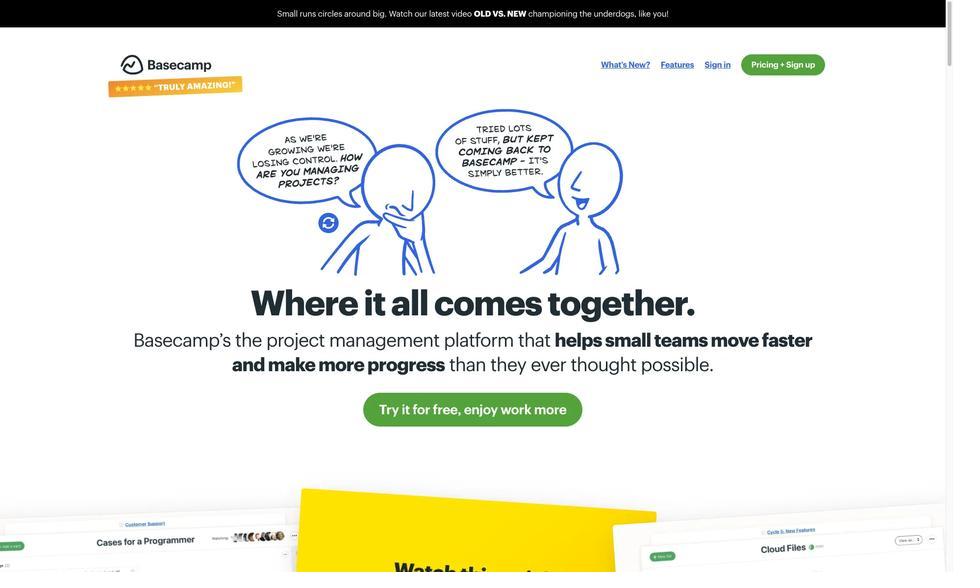 Task type: vqa. For each thing, say whether or not it's contained in the screenshot.
first Sign from the right
yes



Task type: locate. For each thing, give the bounding box(es) containing it.
circles
[[318, 8, 342, 18]]

latest
[[429, 8, 449, 18]]

more
[[318, 353, 364, 375], [534, 401, 567, 417]]

+
[[780, 59, 785, 69]]

enjoy
[[464, 401, 498, 417]]

1 vertical spatial the
[[235, 329, 262, 351]]

platform
[[444, 329, 514, 351]]

where
[[251, 282, 358, 323]]

sign left in
[[705, 59, 722, 69]]

make
[[268, 353, 315, 375]]

the
[[580, 8, 592, 18], [235, 329, 262, 351]]

progress
[[367, 353, 445, 375]]

try
[[379, 401, 399, 417]]

it left "all"
[[364, 282, 385, 323]]

amazing!"
[[187, 79, 236, 91]]

pricing
[[751, 59, 779, 69]]

the up and
[[235, 329, 262, 351]]

1 horizontal spatial the
[[580, 8, 592, 18]]

more right work
[[534, 401, 567, 417]]

0 horizontal spatial the
[[235, 329, 262, 351]]

helps small teams move faster and make more progress
[[232, 329, 812, 375]]

runs
[[300, 8, 316, 18]]

0 vertical spatial more
[[318, 353, 364, 375]]

0 horizontal spatial it
[[364, 282, 385, 323]]

1 horizontal spatial it
[[402, 401, 410, 417]]

0 horizontal spatial sign
[[705, 59, 722, 69]]

underdogs,
[[594, 8, 636, 18]]

project
[[266, 329, 325, 351]]

it
[[364, 282, 385, 323], [402, 401, 410, 417]]

sign right +
[[786, 59, 804, 69]]

move
[[711, 329, 759, 351]]

features link
[[661, 54, 694, 75]]

1 horizontal spatial sign
[[786, 59, 804, 69]]

what's
[[601, 59, 627, 69]]

possible.
[[641, 353, 714, 375]]

around
[[344, 8, 371, 18]]

like
[[638, 8, 651, 18]]

sign
[[705, 59, 722, 69], [786, 59, 804, 69]]

vs.
[[493, 8, 506, 18]]

new
[[507, 8, 526, 18]]

1 horizontal spatial more
[[534, 401, 567, 417]]

0 vertical spatial it
[[364, 282, 385, 323]]

you!
[[653, 8, 669, 18]]

it left for
[[402, 401, 410, 417]]

more down basecamp's the project management platform that
[[318, 353, 364, 375]]

free,
[[433, 401, 461, 417]]

sign in
[[705, 59, 731, 69]]

new?
[[629, 59, 650, 69]]

it inside try it for free, enjoy work more link
[[402, 401, 410, 417]]

ever
[[531, 353, 566, 375]]

big.
[[373, 8, 387, 18]]

they
[[490, 353, 526, 375]]

2 sign from the left
[[786, 59, 804, 69]]

for
[[413, 401, 430, 417]]

the left underdogs,
[[580, 8, 592, 18]]

try it for free, enjoy work more link
[[363, 393, 583, 427]]

basecamp's
[[133, 329, 231, 351]]

1 sign from the left
[[705, 59, 722, 69]]

0 vertical spatial the
[[580, 8, 592, 18]]

"truly amazing!"
[[154, 79, 236, 92]]

0 horizontal spatial more
[[318, 353, 364, 375]]

thought
[[571, 353, 636, 375]]

management
[[329, 329, 439, 351]]

features
[[661, 59, 694, 69]]

pricing + sign up link
[[741, 54, 825, 75]]

1 vertical spatial it
[[402, 401, 410, 417]]

watch
[[389, 8, 413, 18]]



Task type: describe. For each thing, give the bounding box(es) containing it.
teams
[[654, 329, 708, 351]]

championing
[[528, 8, 578, 18]]

it for where
[[364, 282, 385, 323]]

small runs circles around big. watch our latest video old vs. new championing the underdogs, like you!
[[277, 8, 669, 18]]

old
[[474, 8, 491, 18]]

that
[[518, 329, 550, 351]]

helps
[[555, 329, 602, 351]]

faster
[[762, 329, 812, 351]]

video
[[451, 8, 472, 18]]

than
[[449, 353, 486, 375]]

what's new?
[[601, 59, 650, 69]]

more inside the 'helps small teams move faster and make more progress'
[[318, 353, 364, 375]]

all
[[391, 282, 428, 323]]

where it all comes together.
[[251, 282, 695, 323]]

in
[[724, 59, 731, 69]]

what's new? link
[[601, 54, 650, 75]]

than they ever thought possible.
[[445, 353, 714, 375]]

up
[[805, 59, 815, 69]]

pricing + sign up
[[751, 59, 815, 69]]

it for try
[[402, 401, 410, 417]]

try it for free, enjoy work more
[[379, 401, 567, 417]]

1 vertical spatial more
[[534, 401, 567, 417]]

comes
[[434, 282, 542, 323]]

"truly
[[154, 81, 185, 92]]

basecamp
[[147, 56, 211, 72]]

together.
[[547, 282, 695, 323]]

work
[[501, 401, 531, 417]]

small
[[605, 329, 651, 351]]

small
[[277, 8, 298, 18]]

basecamp's the project management platform that
[[133, 329, 555, 351]]

sign in link
[[705, 54, 731, 75]]

and
[[232, 353, 265, 375]]

our
[[415, 8, 427, 18]]



